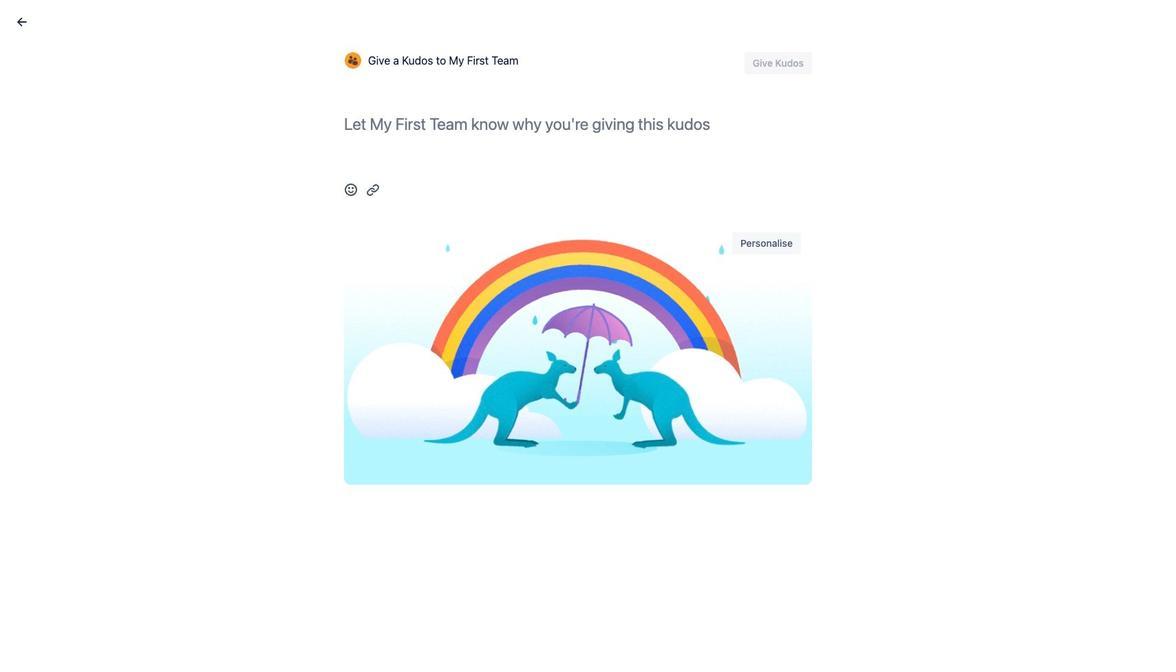 Task type: vqa. For each thing, say whether or not it's contained in the screenshot.
topmost or
no



Task type: locate. For each thing, give the bounding box(es) containing it.
Search field
[[895, 8, 1032, 30]]

banner
[[0, 0, 1156, 39]]

dialog
[[0, 0, 1156, 663]]



Task type: describe. For each thing, give the bounding box(es) containing it.
close drawer image
[[14, 14, 30, 30]]



